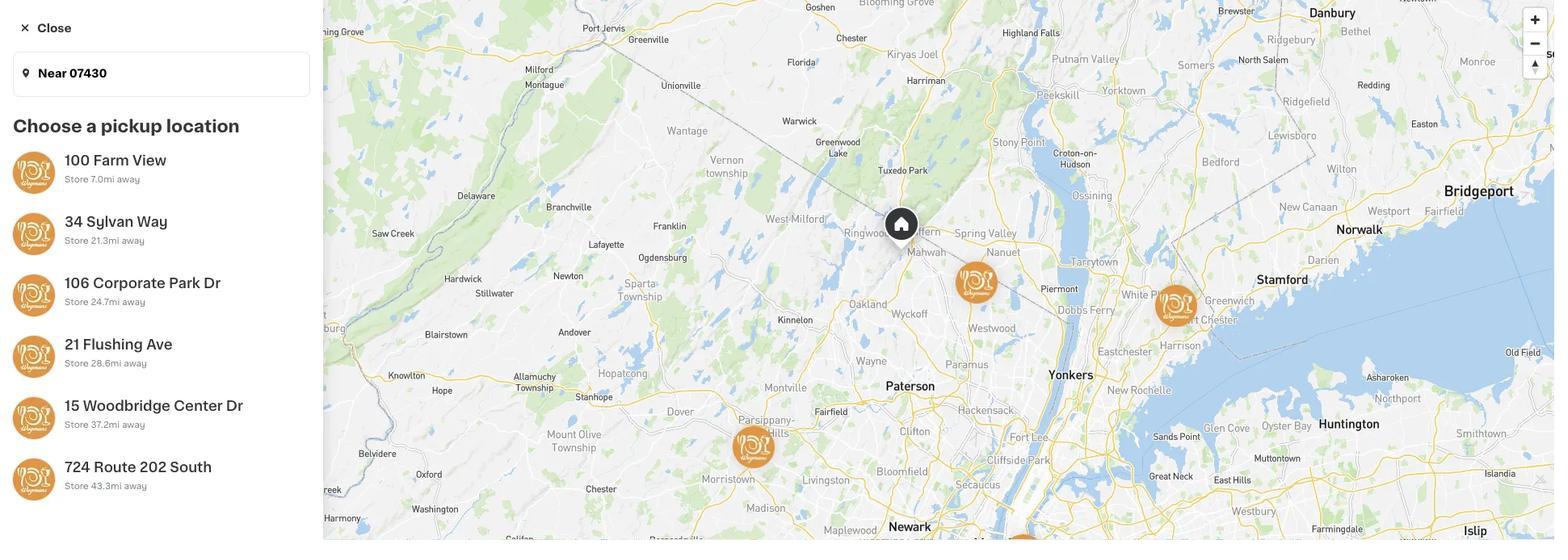 Task type: vqa. For each thing, say whether or not it's contained in the screenshot.
first contrast from the bottom of the page
no



Task type: locate. For each thing, give the bounding box(es) containing it.
2 store from the top
[[65, 236, 89, 245]]

34 sylvan way store 21.3mi away
[[65, 215, 168, 245]]

1 vertical spatial farm
[[93, 154, 129, 168]]

100 down a
[[65, 154, 90, 168]]

in-
[[93, 236, 105, 245]]

fresh right center
[[242, 383, 292, 400]]

pickup left order!
[[888, 22, 936, 36]]

away down flushing
[[124, 359, 147, 368]]

lists link
[[10, 370, 196, 402]]

pickup
[[1142, 83, 1185, 95], [1043, 83, 1083, 95]]

add button
[[347, 431, 409, 461], [532, 431, 594, 461], [717, 431, 779, 461], [901, 431, 964, 461], [1086, 431, 1149, 461], [1271, 431, 1333, 461], [1456, 431, 1518, 461]]

0 horizontal spatial pickup
[[101, 118, 162, 135]]

pickup inside popup button
[[1142, 83, 1185, 95]]

away down the 202
[[124, 482, 147, 491]]

woodbridge
[[83, 400, 170, 413]]

1 horizontal spatial pickup
[[888, 22, 936, 36]]

0 horizontal spatial 100
[[65, 154, 90, 168]]

try
[[1041, 23, 1059, 35]]

add for fourth add button from the right
[[932, 440, 956, 452]]

0 vertical spatial view
[[1263, 83, 1293, 95]]

wegmans
[[74, 217, 132, 229]]

0 button
[[1470, 69, 1536, 108]]

view down choose a pickup location
[[132, 154, 166, 168]]

1 product group from the left
[[242, 427, 414, 541]]

fresh down recipes
[[29, 499, 61, 511]]

pickup
[[888, 22, 936, 36], [101, 118, 162, 135]]

express icon image
[[450, 16, 612, 42]]

1 horizontal spatial 100
[[1204, 83, 1226, 95]]

6 product group from the left
[[1166, 427, 1338, 541]]

1 horizontal spatial fresh fruits link
[[242, 381, 348, 401]]

club
[[103, 269, 125, 278]]

2 vertical spatial view
[[1451, 385, 1479, 397]]

farm up 7.0mi
[[93, 154, 129, 168]]

0 vertical spatial pickup
[[888, 22, 936, 36]]

add inside add shoppers club to save link
[[36, 269, 55, 278]]

add shoppers club to save
[[36, 269, 160, 278]]

7 add button from the left
[[1456, 431, 1518, 461]]

1 vertical spatial dr
[[226, 400, 243, 413]]

1 horizontal spatial fresh fruits
[[242, 383, 348, 400]]

higher than in-store prices link
[[37, 234, 169, 247]]

location
[[166, 118, 240, 135]]

away down woodbridge
[[122, 421, 145, 429]]

recipes link
[[10, 428, 196, 459]]

0 vertical spatial dr
[[204, 277, 221, 290]]

store left 7.0mi
[[65, 175, 89, 184]]

center
[[174, 400, 223, 413]]

07430
[[69, 67, 107, 79]]

0 horizontal spatial fresh
[[29, 499, 61, 511]]

106 corporate park dr store 24.7mi away
[[65, 277, 221, 307]]

buy
[[45, 348, 68, 360]]

1 vertical spatial view
[[132, 154, 166, 168]]

1 vertical spatial pickup
[[101, 118, 162, 135]]

1 vertical spatial fresh
[[29, 499, 61, 511]]

store
[[105, 236, 129, 245]]

higher than in-store prices
[[37, 236, 160, 245]]

15
[[65, 400, 80, 413]]

106
[[65, 277, 90, 290]]

way
[[137, 215, 168, 229]]

0 horizontal spatial view
[[132, 154, 166, 168]]

dr right park
[[204, 277, 221, 290]]

3 store from the top
[[65, 298, 89, 307]]

2 horizontal spatial view
[[1451, 385, 1479, 397]]

guarantee
[[124, 253, 171, 261]]

0 vertical spatial farm
[[1229, 83, 1261, 95]]

pickup down the try free
[[1043, 83, 1083, 95]]

produce
[[242, 142, 347, 165], [19, 469, 69, 480]]

1 horizontal spatial view
[[1263, 83, 1293, 95]]

fresh fruits
[[242, 383, 348, 400], [29, 499, 95, 511]]

away up guarantee
[[122, 236, 145, 245]]

dr inside the 106 corporate park dr store 24.7mi away
[[204, 277, 221, 290]]

store down the 21
[[65, 359, 89, 368]]

0 vertical spatial fruits
[[296, 383, 348, 400]]

away
[[117, 175, 140, 184], [122, 236, 145, 245], [122, 298, 145, 307], [124, 359, 147, 368], [122, 421, 145, 429], [124, 482, 147, 491]]

close
[[37, 22, 72, 34]]

0 vertical spatial fresh fruits link
[[242, 381, 348, 401]]

away inside "100 farm view store 7.0mi away"
[[117, 175, 140, 184]]

4 product group from the left
[[797, 427, 969, 541]]

1 add button from the left
[[347, 431, 409, 461]]

store
[[65, 175, 89, 184], [65, 236, 89, 245], [65, 298, 89, 307], [65, 359, 89, 368], [65, 421, 89, 429], [65, 482, 89, 491]]

34
[[65, 215, 83, 229]]

100 right at
[[1204, 83, 1226, 95]]

than
[[70, 236, 91, 245]]

1 store from the top
[[65, 175, 89, 184]]

7 product group from the left
[[1351, 427, 1523, 541]]

recipes
[[19, 438, 67, 449]]

1 horizontal spatial farm
[[1229, 83, 1261, 95]]

4 add button from the left
[[901, 431, 964, 461]]

south
[[170, 461, 212, 475]]

buy it again link
[[10, 338, 196, 370]]

0 vertical spatial produce
[[242, 142, 347, 165]]

0 horizontal spatial fruits
[[63, 499, 95, 511]]

higher
[[37, 236, 68, 245]]

fruits
[[296, 383, 348, 400], [63, 499, 95, 511]]

1 vertical spatial 100
[[65, 154, 90, 168]]

dr right center
[[226, 400, 243, 413]]

0 vertical spatial fresh
[[242, 383, 292, 400]]

0 horizontal spatial farm
[[93, 154, 129, 168]]

100%
[[41, 253, 66, 261]]

100 farm view store 7.0mi away
[[65, 154, 166, 184]]

21.3mi
[[91, 236, 119, 245]]

farm
[[1229, 83, 1261, 95], [93, 154, 129, 168]]

0 horizontal spatial pickup
[[1043, 83, 1083, 95]]

earn
[[625, 22, 657, 36]]

dr
[[204, 277, 221, 290], [226, 400, 243, 413]]

0
[[1511, 83, 1519, 95]]

pickup right a
[[101, 118, 162, 135]]

5 add button from the left
[[1086, 431, 1149, 461]]

farm inside popup button
[[1229, 83, 1261, 95]]

1 vertical spatial fresh fruits
[[29, 499, 95, 511]]

sylvan
[[86, 215, 134, 229]]

shoppers
[[57, 269, 101, 278]]

100% satisfaction guarantee
[[41, 253, 171, 261]]

1 vertical spatial produce
[[19, 469, 69, 480]]

view
[[1263, 83, 1293, 95], [132, 154, 166, 168], [1451, 385, 1479, 397]]

store down 15
[[65, 421, 89, 429]]

0 horizontal spatial produce
[[19, 469, 69, 480]]

view inside popup button
[[1263, 83, 1293, 95]]

a
[[86, 118, 97, 135]]

farm inside "100 farm view store 7.0mi away"
[[93, 154, 129, 168]]

100 inside "100 farm view store 7.0mi away"
[[65, 154, 90, 168]]

shop link
[[10, 305, 196, 338]]

0 horizontal spatial dr
[[204, 277, 221, 290]]

product group
[[242, 427, 414, 541], [427, 427, 599, 541], [612, 427, 784, 541], [797, 427, 969, 541], [982, 427, 1154, 541], [1166, 427, 1338, 541], [1351, 427, 1523, 541]]

100
[[1204, 83, 1226, 95], [65, 154, 90, 168]]

away down the corporate in the left of the page
[[122, 298, 145, 307]]

farm right at
[[1229, 83, 1261, 95]]

pickup left at
[[1142, 83, 1185, 95]]

view left 'ready'
[[1263, 83, 1293, 95]]

28.6mi
[[91, 359, 122, 368]]

43.3mi
[[91, 482, 122, 491]]

to
[[127, 269, 137, 278]]

add for 6th add button from right
[[563, 440, 586, 452]]

store inside "100 farm view store 7.0mi away"
[[65, 175, 89, 184]]

by
[[1382, 83, 1398, 95]]

fresh fruits link
[[242, 381, 348, 401], [10, 490, 196, 520]]

zoom in image
[[1524, 8, 1547, 32]]

4 store from the top
[[65, 359, 89, 368]]

away inside the 106 corporate park dr store 24.7mi away
[[122, 298, 145, 307]]

eligible
[[833, 22, 884, 36]]

6 store from the top
[[65, 482, 89, 491]]

add
[[36, 269, 55, 278], [378, 440, 401, 452], [563, 440, 586, 452], [747, 440, 771, 452], [932, 440, 956, 452], [1117, 440, 1141, 452], [1302, 440, 1325, 452], [1487, 440, 1510, 452]]

wegmans logo image
[[67, 141, 139, 212], [13, 152, 55, 194], [13, 213, 55, 255], [956, 262, 998, 304], [13, 275, 55, 317], [1155, 285, 1198, 327], [13, 336, 55, 378], [13, 398, 55, 440], [733, 427, 775, 469], [13, 459, 55, 501], [1003, 535, 1045, 541]]

3 add button from the left
[[717, 431, 779, 461]]

1 horizontal spatial dr
[[226, 400, 243, 413]]

view left more
[[1451, 385, 1479, 397]]

1 horizontal spatial pickup
[[1142, 83, 1185, 95]]

fresh
[[242, 383, 292, 400], [29, 499, 61, 511]]

1 horizontal spatial fruits
[[296, 383, 348, 400]]

0 horizontal spatial fresh fruits link
[[10, 490, 196, 520]]

add for third add button from the left
[[747, 440, 771, 452]]

0 vertical spatial 100
[[1204, 83, 1226, 95]]

free
[[1062, 23, 1086, 35]]

view inside "link"
[[1451, 385, 1479, 397]]

pickup button
[[1002, 73, 1097, 105]]

store down "106"
[[65, 298, 89, 307]]

item carousel region
[[242, 420, 1546, 541]]

add for second add button from right
[[1302, 440, 1325, 452]]

None search field
[[231, 66, 854, 112]]

again
[[82, 348, 114, 360]]

pickup inside button
[[1043, 83, 1083, 95]]

away right 7.0mi
[[117, 175, 140, 184]]

21 flushing ave store 28.6mi away
[[65, 338, 173, 368]]

store down 34
[[65, 236, 89, 245]]

store down 724
[[65, 482, 89, 491]]

store inside '724 route 202 south store 43.3mi away'
[[65, 482, 89, 491]]

dr inside the 15 woodbridge center dr store 37.2mi away
[[226, 400, 243, 413]]

5 store from the top
[[65, 421, 89, 429]]



Task type: describe. For each thing, give the bounding box(es) containing it.
close button
[[13, 13, 78, 45]]

away inside the 15 woodbridge center dr store 37.2mi away
[[122, 421, 145, 429]]

2 add button from the left
[[532, 431, 594, 461]]

park
[[169, 277, 200, 290]]

earn 5% credit back on every eligible pickup order!
[[625, 22, 983, 36]]

dr for 15 woodbridge center dr
[[226, 400, 243, 413]]

37.2mi
[[91, 421, 120, 429]]

near 07430
[[38, 67, 107, 79]]

3 product group from the left
[[612, 427, 784, 541]]

view inside "100 farm view store 7.0mi away"
[[132, 154, 166, 168]]

zoom out image
[[1524, 32, 1547, 55]]

add for 3rd add button from the right
[[1117, 440, 1141, 452]]

24.7mi
[[91, 298, 120, 307]]

ready by 11:20am link
[[1313, 79, 1450, 99]]

store inside the 15 woodbridge center dr store 37.2mi away
[[65, 421, 89, 429]]

21
[[65, 338, 79, 352]]

flushing
[[83, 338, 143, 352]]

pickup locations list region
[[0, 0, 323, 541]]

add for first add button from left
[[378, 440, 401, 452]]

credit
[[685, 22, 727, 36]]

try free
[[1041, 23, 1086, 35]]

at
[[1188, 83, 1201, 95]]

back
[[730, 22, 765, 36]]

100 inside popup button
[[1204, 83, 1226, 95]]

1 horizontal spatial produce
[[242, 142, 347, 165]]

2 product group from the left
[[427, 427, 599, 541]]

it
[[71, 348, 79, 360]]

nsored
[[1492, 338, 1523, 347]]

service type group
[[875, 73, 1097, 105]]

choose a pickup location element
[[0, 142, 323, 511]]

store inside 34 sylvan way store 21.3mi away
[[65, 236, 89, 245]]

5 product group from the left
[[982, 427, 1154, 541]]

choose
[[13, 118, 82, 135]]

shop
[[45, 316, 75, 327]]

prices
[[131, 236, 160, 245]]

view more
[[1451, 385, 1512, 397]]

dr for 106 corporate park dr
[[204, 277, 221, 290]]

map region
[[323, 0, 1555, 541]]

away inside '724 route 202 south store 43.3mi away'
[[124, 482, 147, 491]]

produce link
[[10, 459, 196, 490]]

near
[[38, 67, 67, 79]]

buy it again
[[45, 348, 114, 360]]

724
[[65, 461, 90, 475]]

add for seventh add button from left
[[1487, 440, 1510, 452]]

order!
[[939, 22, 983, 36]]

every
[[790, 22, 829, 36]]

view more link
[[1451, 383, 1523, 399]]

save
[[139, 269, 160, 278]]

11:20am
[[1401, 83, 1450, 95]]

724 route 202 south store 43.3mi away
[[65, 461, 212, 491]]

instacart logo image
[[55, 79, 152, 99]]

satisfaction
[[68, 253, 122, 261]]

away inside 21 flushing ave store 28.6mi away
[[124, 359, 147, 368]]

add shoppers club to save link
[[36, 267, 170, 280]]

7.0mi
[[91, 175, 115, 184]]

choose a pickup location
[[13, 118, 240, 135]]

pickup at 100 farm view button
[[1117, 66, 1293, 112]]

0 horizontal spatial fresh fruits
[[29, 499, 95, 511]]

away inside 34 sylvan way store 21.3mi away
[[122, 236, 145, 245]]

reset bearing to north image
[[1524, 56, 1547, 78]]

1 vertical spatial fresh fruits link
[[10, 490, 196, 520]]

corporate
[[93, 277, 165, 290]]

route
[[94, 461, 136, 475]]

1 horizontal spatial fresh
[[242, 383, 292, 400]]

202
[[140, 461, 167, 475]]

pickup for pickup at 100 farm view
[[1142, 83, 1185, 95]]

store inside 21 flushing ave store 28.6mi away
[[65, 359, 89, 368]]

6 add button from the left
[[1271, 431, 1333, 461]]

lists
[[45, 381, 73, 392]]

wegmans link
[[67, 141, 139, 231]]

• sponsored: get the day rolling! shop now international delight cinnabon creamer image
[[243, 173, 1523, 333]]

0 vertical spatial fresh fruits
[[242, 383, 348, 400]]

5%
[[660, 22, 682, 36]]

pickup inside region
[[101, 118, 162, 135]]

ready
[[1339, 83, 1379, 95]]

1 vertical spatial fruits
[[63, 499, 95, 511]]

store inside the 106 corporate park dr store 24.7mi away
[[65, 298, 89, 307]]

ave
[[146, 338, 173, 352]]

pickup at 100 farm view
[[1142, 83, 1293, 95]]

pickup for pickup
[[1043, 83, 1083, 95]]

100% satisfaction guarantee button
[[25, 247, 181, 263]]

more
[[1482, 385, 1512, 397]]

on
[[768, 22, 786, 36]]

ready by 11:20am
[[1339, 83, 1450, 95]]

15 woodbridge center dr store 37.2mi away
[[65, 400, 243, 429]]



